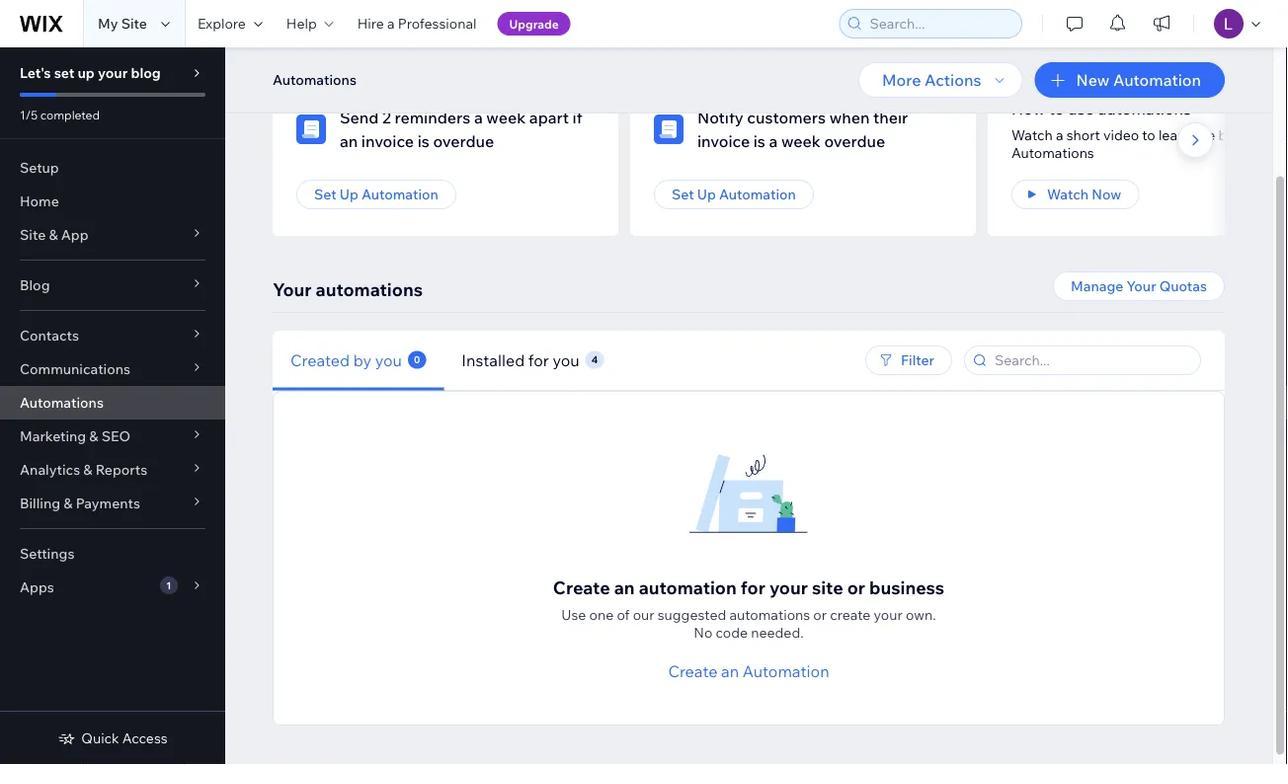 Task type: vqa. For each thing, say whether or not it's contained in the screenshot.
1st category image from right
yes



Task type: locate. For each thing, give the bounding box(es) containing it.
more
[[883, 70, 922, 90]]

1 overdue from the left
[[433, 132, 494, 152]]

create up use
[[553, 577, 610, 599]]

billing & payments button
[[0, 487, 225, 521]]

their
[[874, 108, 908, 128]]

to left 'learn'
[[1143, 127, 1156, 144]]

2 set from the left
[[672, 186, 694, 204]]

0 horizontal spatial an
[[340, 132, 358, 152]]

your right up on the top left of the page
[[98, 64, 128, 82]]

you left 4
[[553, 351, 580, 371]]

0 vertical spatial create
[[553, 577, 610, 599]]

of
[[1263, 127, 1276, 144], [617, 607, 630, 624]]

home link
[[0, 185, 225, 218]]

automations inside sidebar element
[[20, 394, 104, 412]]

on
[[353, 77, 372, 91]]

business
[[870, 577, 945, 599]]

automations
[[1098, 99, 1192, 119], [316, 279, 423, 301], [730, 607, 811, 624]]

week left apart
[[487, 108, 526, 128]]

1 vertical spatial for
[[741, 577, 766, 599]]

2 vertical spatial an
[[721, 663, 739, 682]]

your inside sidebar element
[[98, 64, 128, 82]]

automation down needed.
[[743, 663, 830, 682]]

0
[[414, 354, 420, 367]]

an for automation
[[721, 663, 739, 682]]

1 horizontal spatial automations
[[730, 607, 811, 624]]

overdue down when
[[825, 132, 886, 152]]

0 vertical spatial search... field
[[864, 10, 1016, 38]]

an down code
[[721, 663, 739, 682]]

overdue inside notify customers when their invoice is a week overdue
[[825, 132, 886, 152]]

list
[[273, 59, 1288, 237]]

1 vertical spatial of
[[617, 607, 630, 624]]

1 horizontal spatial invoice
[[698, 132, 750, 152]]

1 horizontal spatial set
[[672, 186, 694, 204]]

up for notify customers when their invoice is a week overdue
[[697, 186, 716, 204]]

set for notify customers when their invoice is a week overdue
[[672, 186, 694, 204]]

watch left now
[[1048, 186, 1089, 204]]

invoice down 2
[[362, 132, 414, 152]]

0 horizontal spatial invoice
[[362, 132, 414, 152]]

our
[[633, 607, 655, 624]]

send 2 reminders a week apart if an invoice is overdue
[[340, 108, 583, 152]]

set up automation button down 2
[[296, 180, 456, 210]]

invoice
[[362, 132, 414, 152], [698, 132, 750, 152]]

invoice inside the send 2 reminders a week apart if an invoice is overdue
[[362, 132, 414, 152]]

access
[[122, 730, 168, 748]]

paid
[[323, 77, 351, 91]]

2 overdue from the left
[[825, 132, 886, 152]]

1 horizontal spatial or
[[848, 577, 866, 599]]

1 horizontal spatial of
[[1263, 127, 1276, 144]]

0 vertical spatial to
[[1049, 99, 1065, 119]]

new automation button
[[1035, 62, 1225, 98]]

0 vertical spatial watch
[[1012, 127, 1053, 144]]

a down customers
[[769, 132, 778, 152]]

& right billing
[[64, 495, 73, 512]]

set up automation
[[314, 186, 439, 204], [672, 186, 796, 204]]

hire a professional link
[[346, 0, 489, 47]]

1 vertical spatial an
[[614, 577, 635, 599]]

setup link
[[0, 151, 225, 185]]

contacts button
[[0, 319, 225, 353]]

1 vertical spatial search... field
[[989, 347, 1195, 375]]

1 vertical spatial site
[[20, 226, 46, 244]]

overdue down reminders
[[433, 132, 494, 152]]

automation up 'learn'
[[1114, 70, 1202, 90]]

set
[[314, 186, 337, 204], [672, 186, 694, 204]]

set down category image
[[314, 186, 337, 204]]

a inside notify customers when their invoice is a week overdue
[[769, 132, 778, 152]]

1 up from the left
[[340, 186, 359, 204]]

1 horizontal spatial your
[[770, 577, 808, 599]]

1 horizontal spatial you
[[553, 351, 580, 371]]

a right reminders
[[474, 108, 483, 128]]

a left short
[[1056, 127, 1064, 144]]

an
[[340, 132, 358, 152], [614, 577, 635, 599], [721, 663, 739, 682]]

watch down how
[[1012, 127, 1053, 144]]

0 horizontal spatial is
[[418, 132, 430, 152]]

for
[[529, 351, 549, 371], [741, 577, 766, 599]]

quick
[[81, 730, 119, 748]]

set up automation down notify
[[672, 186, 796, 204]]

Search... field
[[864, 10, 1016, 38], [989, 347, 1195, 375]]

your left quotas
[[1127, 278, 1157, 295]]

up down send
[[340, 186, 359, 204]]

1 horizontal spatial week
[[782, 132, 821, 152]]

1 vertical spatial to
[[1143, 127, 1156, 144]]

week inside the send 2 reminders a week apart if an invoice is overdue
[[487, 108, 526, 128]]

video
[[1104, 127, 1140, 144]]

analytics & reports button
[[0, 454, 225, 487]]

1 you from the left
[[375, 351, 402, 371]]

0 horizontal spatial set up automation button
[[296, 180, 456, 210]]

0 horizontal spatial set up automation
[[314, 186, 439, 204]]

0 vertical spatial automations
[[1098, 99, 1192, 119]]

0 vertical spatial for
[[529, 351, 549, 371]]

0 horizontal spatial week
[[487, 108, 526, 128]]

automations up needed.
[[730, 607, 811, 624]]

1 vertical spatial week
[[782, 132, 821, 152]]

2 invoice from the left
[[698, 132, 750, 152]]

set up automation down 2
[[314, 186, 439, 204]]

0 horizontal spatial your
[[98, 64, 128, 82]]

is down customers
[[754, 132, 766, 152]]

settings link
[[0, 538, 225, 571]]

create down no
[[668, 663, 718, 682]]

new
[[1077, 70, 1110, 90]]

& left seo
[[89, 428, 98, 445]]

upgrade button
[[498, 12, 571, 36]]

my site
[[98, 15, 147, 32]]

of left w on the top
[[1263, 127, 1276, 144]]

your left own.
[[874, 607, 903, 624]]

your left site
[[770, 577, 808, 599]]

automations
[[273, 71, 357, 88], [20, 394, 104, 412]]

1 vertical spatial create
[[668, 663, 718, 682]]

automations for automations button
[[273, 71, 357, 88]]

is down reminders
[[418, 132, 430, 152]]

the
[[1194, 127, 1216, 144]]

1 vertical spatial watch
[[1048, 186, 1089, 204]]

overdue inside the send 2 reminders a week apart if an invoice is overdue
[[433, 132, 494, 152]]

search... field down manage
[[989, 347, 1195, 375]]

your
[[98, 64, 128, 82], [770, 577, 808, 599], [874, 607, 903, 624]]

1 set up automation from the left
[[314, 186, 439, 204]]

reminders
[[395, 108, 471, 128]]

of inside tip how to use automations watch a short video to learn the basics of w
[[1263, 127, 1276, 144]]

0 vertical spatial of
[[1263, 127, 1276, 144]]

2 you from the left
[[553, 351, 580, 371]]

1 horizontal spatial an
[[614, 577, 635, 599]]

customers
[[747, 108, 826, 128]]

1 horizontal spatial to
[[1143, 127, 1156, 144]]

use
[[562, 607, 586, 624]]

manage your quotas
[[1071, 278, 1208, 295]]

1 set from the left
[[314, 186, 337, 204]]

automations for automations link
[[20, 394, 104, 412]]

1 vertical spatial automations
[[316, 279, 423, 301]]

watch inside button
[[1048, 186, 1089, 204]]

create an automation
[[668, 663, 830, 682]]

or down site
[[814, 607, 827, 624]]

payments
[[76, 495, 140, 512]]

0 horizontal spatial site
[[20, 226, 46, 244]]

set up automation button for week
[[654, 180, 814, 210]]

1 is from the left
[[418, 132, 430, 152]]

0 horizontal spatial overdue
[[433, 132, 494, 152]]

2 set up automation from the left
[[672, 186, 796, 204]]

automation
[[639, 577, 737, 599]]

actions
[[925, 70, 982, 90]]

automations inside create an automation for your site or business use one of our suggested automations or create your own. no code needed.
[[730, 607, 811, 624]]

apps
[[20, 579, 54, 596]]

& for billing
[[64, 495, 73, 512]]

or up create
[[848, 577, 866, 599]]

1 set up automation button from the left
[[296, 180, 456, 210]]

invoice down notify
[[698, 132, 750, 152]]

home
[[20, 193, 59, 210]]

for right installed on the left of the page
[[529, 351, 549, 371]]

an up our
[[614, 577, 635, 599]]

a
[[387, 15, 395, 32], [474, 108, 483, 128], [1056, 127, 1064, 144], [769, 132, 778, 152]]

week down customers
[[782, 132, 821, 152]]

0 vertical spatial an
[[340, 132, 358, 152]]

your up created
[[273, 279, 312, 301]]

2 set up automation button from the left
[[654, 180, 814, 210]]

2 horizontal spatial your
[[874, 607, 903, 624]]

2 vertical spatial automations
[[730, 607, 811, 624]]

2 up from the left
[[697, 186, 716, 204]]

set for send 2 reminders a week apart if an invoice is overdue
[[314, 186, 337, 204]]

0 vertical spatial automations
[[273, 71, 357, 88]]

now
[[1092, 186, 1122, 204]]

0 vertical spatial your
[[98, 64, 128, 82]]

0 horizontal spatial up
[[340, 186, 359, 204]]

1 horizontal spatial for
[[741, 577, 766, 599]]

0 horizontal spatial your
[[273, 279, 312, 301]]

automation down 2
[[362, 186, 439, 204]]

& left reports
[[83, 461, 92, 479]]

for up code
[[741, 577, 766, 599]]

0 horizontal spatial create
[[553, 577, 610, 599]]

invoice inside notify customers when their invoice is a week overdue
[[698, 132, 750, 152]]

1 horizontal spatial set up automation
[[672, 186, 796, 204]]

you for created by you
[[375, 351, 402, 371]]

let's set up your blog
[[20, 64, 161, 82]]

1 horizontal spatial up
[[697, 186, 716, 204]]

an inside create an automation for your site or business use one of our suggested automations or create your own. no code needed.
[[614, 577, 635, 599]]

1 vertical spatial or
[[814, 607, 827, 624]]

automations down new automation
[[1098, 99, 1192, 119]]

1 vertical spatial automations
[[20, 394, 104, 412]]

0 vertical spatial week
[[487, 108, 526, 128]]

1 horizontal spatial automations
[[273, 71, 357, 88]]

create
[[553, 577, 610, 599], [668, 663, 718, 682]]

automation down notify customers when their invoice is a week overdue on the top
[[719, 186, 796, 204]]

0 horizontal spatial for
[[529, 351, 549, 371]]

automation inside button
[[1114, 70, 1202, 90]]

quick access
[[81, 730, 168, 748]]

2 horizontal spatial automations
[[1098, 99, 1192, 119]]

& for marketing
[[89, 428, 98, 445]]

0 horizontal spatial set
[[314, 186, 337, 204]]

&
[[49, 226, 58, 244], [89, 428, 98, 445], [83, 461, 92, 479], [64, 495, 73, 512]]

2 is from the left
[[754, 132, 766, 152]]

a right "hire"
[[387, 15, 395, 32]]

0 horizontal spatial automations
[[20, 394, 104, 412]]

time
[[375, 77, 404, 91]]

communications button
[[0, 353, 225, 386]]

your
[[1127, 278, 1157, 295], [273, 279, 312, 301]]

suggested
[[658, 607, 727, 624]]

2 horizontal spatial an
[[721, 663, 739, 682]]

of left our
[[617, 607, 630, 624]]

automations up by at the left top of page
[[316, 279, 423, 301]]

1 horizontal spatial create
[[668, 663, 718, 682]]

site down home
[[20, 226, 46, 244]]

short
[[1067, 127, 1101, 144]]

site right my
[[121, 15, 147, 32]]

use
[[1068, 99, 1095, 119]]

is
[[418, 132, 430, 152], [754, 132, 766, 152]]

0 horizontal spatial you
[[375, 351, 402, 371]]

notify
[[698, 108, 744, 128]]

set down category icon
[[672, 186, 694, 204]]

completed
[[40, 107, 100, 122]]

needed.
[[751, 625, 804, 642]]

setup
[[20, 159, 59, 176]]

you right by at the left top of page
[[375, 351, 402, 371]]

an inside button
[[721, 663, 739, 682]]

1 horizontal spatial your
[[1127, 278, 1157, 295]]

search... field up the more actions dropdown button
[[864, 10, 1016, 38]]

1 horizontal spatial site
[[121, 15, 147, 32]]

& left app
[[49, 226, 58, 244]]

reports
[[96, 461, 147, 479]]

created
[[291, 351, 350, 371]]

create inside button
[[668, 663, 718, 682]]

1 invoice from the left
[[362, 132, 414, 152]]

an down send
[[340, 132, 358, 152]]

& for analytics
[[83, 461, 92, 479]]

set up automation button down notify
[[654, 180, 814, 210]]

create for automation
[[553, 577, 610, 599]]

tab list
[[273, 331, 758, 391]]

seo
[[101, 428, 131, 445]]

up down notify
[[697, 186, 716, 204]]

1 vertical spatial your
[[770, 577, 808, 599]]

to left use
[[1049, 99, 1065, 119]]

1 horizontal spatial is
[[754, 132, 766, 152]]

1 horizontal spatial set up automation button
[[654, 180, 814, 210]]

0 horizontal spatial of
[[617, 607, 630, 624]]

create inside create an automation for your site or business use one of our suggested automations or create your own. no code needed.
[[553, 577, 610, 599]]

marketing & seo button
[[0, 420, 225, 454]]

automations inside button
[[273, 71, 357, 88]]

create for automation
[[668, 663, 718, 682]]

watch
[[1012, 127, 1053, 144], [1048, 186, 1089, 204]]

1 horizontal spatial overdue
[[825, 132, 886, 152]]



Task type: describe. For each thing, give the bounding box(es) containing it.
for inside create an automation for your site or business use one of our suggested automations or create your own. no code needed.
[[741, 577, 766, 599]]

set up automation for an
[[314, 186, 439, 204]]

explore
[[198, 15, 246, 32]]

let's
[[20, 64, 51, 82]]

automations inside tip how to use automations watch a short video to learn the basics of w
[[1098, 99, 1192, 119]]

category image
[[296, 115, 326, 145]]

marketing
[[20, 428, 86, 445]]

help
[[286, 15, 317, 32]]

manage
[[1071, 278, 1124, 295]]

more actions
[[883, 70, 982, 90]]

of inside create an automation for your site or business use one of our suggested automations or create your own. no code needed.
[[617, 607, 630, 624]]

sidebar element
[[0, 47, 225, 766]]

more actions button
[[859, 62, 1023, 98]]

help button
[[275, 0, 346, 47]]

set up automation for week
[[672, 186, 796, 204]]

set up automation button for an
[[296, 180, 456, 210]]

is inside notify customers when their invoice is a week overdue
[[754, 132, 766, 152]]

up for send 2 reminders a week apart if an invoice is overdue
[[340, 186, 359, 204]]

2 vertical spatial your
[[874, 607, 903, 624]]

if
[[573, 108, 583, 128]]

w
[[1279, 127, 1288, 144]]

hire
[[357, 15, 384, 32]]

get
[[296, 77, 320, 91]]

one
[[590, 607, 614, 624]]

set
[[54, 64, 74, 82]]

0 horizontal spatial to
[[1049, 99, 1065, 119]]

basics
[[1219, 127, 1260, 144]]

billing
[[20, 495, 60, 512]]

watch now
[[1048, 186, 1122, 204]]

week inside notify customers when their invoice is a week overdue
[[782, 132, 821, 152]]

0 vertical spatial site
[[121, 15, 147, 32]]

analytics & reports
[[20, 461, 147, 479]]

an inside the send 2 reminders a week apart if an invoice is overdue
[[340, 132, 358, 152]]

analytics
[[20, 461, 80, 479]]

create an automation for your site or business use one of our suggested automations or create your own. no code needed.
[[553, 577, 945, 642]]

category image
[[654, 115, 684, 145]]

automations link
[[0, 386, 225, 420]]

apart
[[530, 108, 569, 128]]

no
[[694, 625, 713, 642]]

is inside the send 2 reminders a week apart if an invoice is overdue
[[418, 132, 430, 152]]

watch now button
[[1012, 180, 1140, 210]]

site
[[812, 577, 844, 599]]

how
[[1012, 99, 1046, 119]]

up
[[78, 64, 95, 82]]

0 vertical spatial or
[[848, 577, 866, 599]]

app
[[61, 226, 89, 244]]

settings
[[20, 545, 75, 563]]

learn
[[1159, 127, 1191, 144]]

send
[[340, 108, 379, 128]]

installed
[[462, 351, 525, 371]]

& for site
[[49, 226, 58, 244]]

1
[[166, 580, 171, 592]]

quotas
[[1160, 278, 1208, 295]]

your inside manage your quotas button
[[1127, 278, 1157, 295]]

hire a professional
[[357, 15, 477, 32]]

list containing how to use automations
[[273, 59, 1288, 237]]

tab list containing created by you
[[273, 331, 758, 391]]

when
[[830, 108, 870, 128]]

get paid on time
[[296, 77, 404, 91]]

site & app
[[20, 226, 89, 244]]

automation for set up automation button corresponding to an
[[362, 186, 439, 204]]

0 horizontal spatial automations
[[316, 279, 423, 301]]

notify customers when their invoice is a week overdue
[[698, 108, 908, 152]]

you for installed for you
[[553, 351, 580, 371]]

my
[[98, 15, 118, 32]]

marketing & seo
[[20, 428, 131, 445]]

automation for create an automation button
[[743, 663, 830, 682]]

quick access button
[[58, 730, 168, 748]]

1/5
[[20, 107, 38, 122]]

blog
[[20, 277, 50, 294]]

contacts
[[20, 327, 79, 344]]

manage your quotas button
[[1053, 272, 1225, 302]]

4
[[592, 354, 598, 367]]

automations button
[[263, 65, 367, 95]]

filter
[[901, 352, 935, 370]]

new automation
[[1077, 70, 1202, 90]]

create
[[830, 607, 871, 624]]

installed for you
[[462, 351, 580, 371]]

a inside hire a professional link
[[387, 15, 395, 32]]

automation for set up automation button for week
[[719, 186, 796, 204]]

filter button
[[866, 346, 953, 376]]

upgrade
[[509, 16, 559, 31]]

a inside the send 2 reminders a week apart if an invoice is overdue
[[474, 108, 483, 128]]

professional
[[398, 15, 477, 32]]

an for automation
[[614, 577, 635, 599]]

0 horizontal spatial or
[[814, 607, 827, 624]]

watch inside tip how to use automations watch a short video to learn the basics of w
[[1012, 127, 1053, 144]]

site & app button
[[0, 218, 225, 252]]

blog
[[131, 64, 161, 82]]

by
[[353, 351, 372, 371]]

billing & payments
[[20, 495, 140, 512]]

own.
[[906, 607, 937, 624]]

a inside tip how to use automations watch a short video to learn the basics of w
[[1056, 127, 1064, 144]]

create an automation button
[[668, 661, 830, 684]]

site inside popup button
[[20, 226, 46, 244]]



